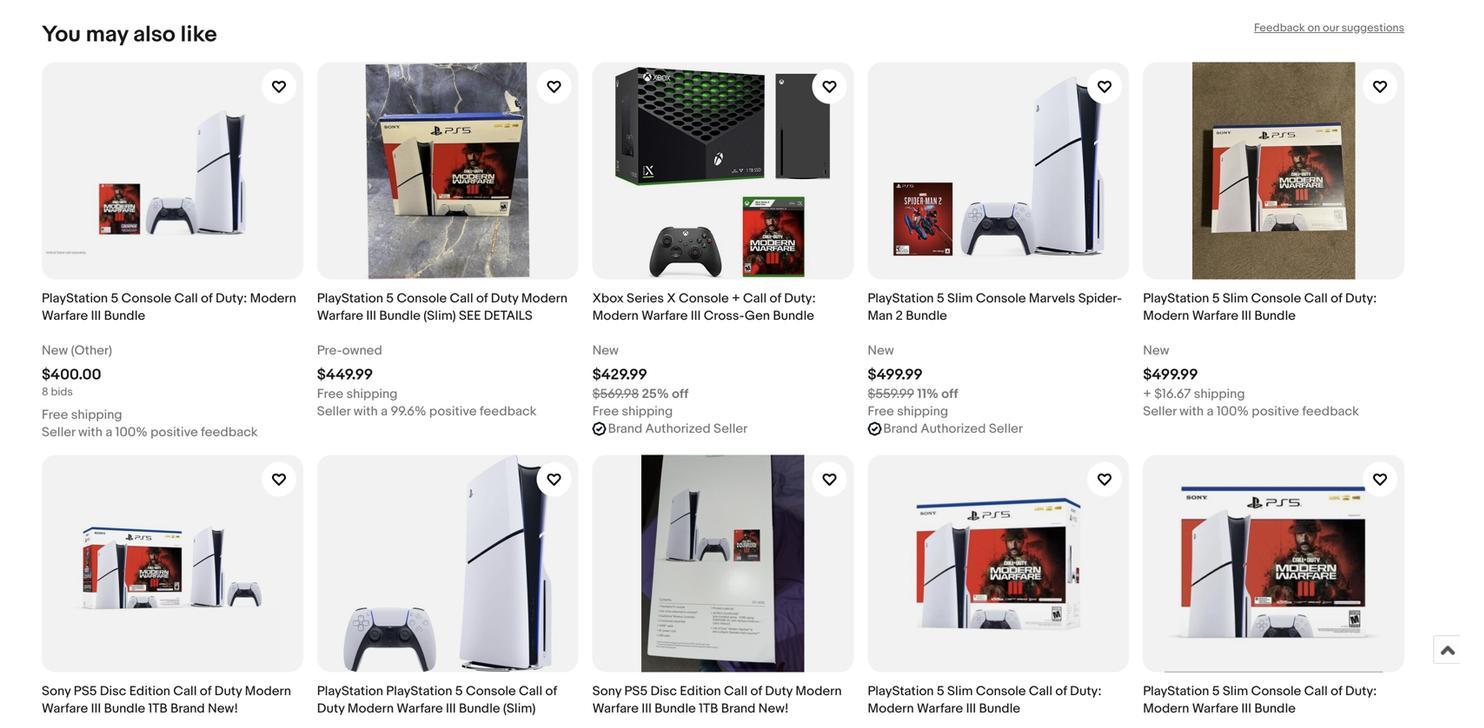 Task type: vqa. For each thing, say whether or not it's contained in the screenshot.
'Sets'
no



Task type: locate. For each thing, give the bounding box(es) containing it.
1 horizontal spatial +
[[1144, 386, 1152, 402]]

(other)
[[71, 343, 112, 358]]

+ left $16.67 at the bottom right of the page
[[1144, 386, 1152, 402]]

new text field up $429.99 text box
[[593, 342, 619, 359]]

0 horizontal spatial 100%
[[115, 425, 148, 440]]

1 new from the left
[[42, 343, 68, 358]]

1 horizontal spatial free shipping text field
[[317, 385, 398, 403]]

x
[[667, 291, 676, 306]]

New text field
[[593, 342, 619, 359], [1144, 342, 1170, 359]]

5
[[111, 291, 119, 306], [386, 291, 394, 306], [937, 291, 945, 306], [1213, 291, 1220, 306], [455, 684, 463, 699], [937, 684, 945, 699], [1213, 684, 1220, 699]]

(slim)
[[424, 308, 456, 324], [503, 701, 536, 716]]

brand
[[608, 421, 643, 437], [884, 421, 918, 437], [171, 701, 205, 716], [721, 701, 756, 716]]

0 horizontal spatial $499.99
[[868, 366, 923, 384]]

feedback inside pre-owned $449.99 free shipping seller with a 99.6% positive feedback
[[480, 404, 537, 419]]

New text field
[[868, 342, 894, 359]]

warfare inside playstation 5 console call of duty: modern warfare iii bundle
[[42, 308, 88, 324]]

0 horizontal spatial ps5
[[74, 684, 97, 699]]

console
[[121, 291, 172, 306], [397, 291, 447, 306], [679, 291, 729, 306], [976, 291, 1026, 306], [1252, 291, 1302, 306], [466, 684, 516, 699], [976, 684, 1026, 699], [1252, 684, 1302, 699]]

console inside playstation playstation 5 console call of duty modern warfare iii bundle (slim)
[[466, 684, 516, 699]]

$499.99
[[868, 366, 923, 384], [1144, 366, 1199, 384]]

duty
[[491, 291, 519, 306], [215, 684, 242, 699], [765, 684, 793, 699], [317, 701, 345, 716]]

playstation playstation 5 console call of duty modern warfare iii bundle (slim) link
[[317, 455, 579, 716]]

0 horizontal spatial $499.99 text field
[[868, 366, 923, 384]]

$16.67
[[1155, 386, 1192, 402]]

seller
[[317, 404, 351, 419], [1144, 404, 1177, 419], [714, 421, 748, 437], [989, 421, 1023, 437], [42, 425, 75, 440]]

free for (other)
[[42, 407, 68, 423]]

$569.98
[[593, 386, 639, 402]]

2 brand authorized seller from the left
[[884, 421, 1023, 437]]

with inside new $499.99 + $16.67 shipping seller with a 100% positive feedback
[[1180, 404, 1204, 419]]

free down $569.98
[[593, 404, 619, 419]]

playstation
[[42, 291, 108, 306], [317, 291, 383, 306], [868, 291, 934, 306], [1144, 291, 1210, 306], [317, 684, 383, 699], [386, 684, 453, 699], [868, 684, 934, 699], [1144, 684, 1210, 699]]

+
[[732, 291, 741, 306], [1144, 386, 1152, 402]]

shipping up seller with a 100% positive feedback text field
[[1195, 386, 1246, 402]]

new inside new $499.99 $559.99 11% off free shipping
[[868, 343, 894, 358]]

new down man
[[868, 343, 894, 358]]

off right 11%
[[942, 386, 959, 402]]

new up $400.00
[[42, 343, 68, 358]]

new inside new (other) $400.00 8 bids free shipping seller with a 100% positive feedback
[[42, 343, 68, 358]]

brand authorized seller text field down 11%
[[884, 420, 1023, 438]]

shipping
[[347, 386, 398, 402], [1195, 386, 1246, 402], [622, 404, 673, 419], [897, 404, 949, 419], [71, 407, 122, 423]]

1tb
[[148, 701, 168, 716], [699, 701, 719, 716]]

playstation 5 slim console call of duty: modern warfare iii bundle for first playstation 5 slim console call of duty: modern warfare iii bundle link from right
[[1144, 684, 1378, 716]]

0 horizontal spatial edition
[[129, 684, 170, 699]]

100% inside new $499.99 + $16.67 shipping seller with a 100% positive feedback
[[1217, 404, 1249, 419]]

call inside playstation 5 console call of duty modern warfare iii bundle (slim) see details
[[450, 291, 474, 306]]

of
[[201, 291, 213, 306], [476, 291, 488, 306], [770, 291, 782, 306], [1331, 291, 1343, 306], [200, 684, 212, 699], [546, 684, 557, 699], [751, 684, 763, 699], [1056, 684, 1068, 699], [1331, 684, 1343, 699]]

sony ps5  disc edition call of duty modern warfare iii bundle 1tb brand new! link
[[42, 455, 303, 716], [593, 455, 854, 716]]

Free shipping text field
[[868, 403, 949, 420]]

of inside xbox series x console + call of duty: modern warfare iii cross-gen bundle
[[770, 291, 782, 306]]

playstation 5 slim console marvels spider- man 2 bundle
[[868, 291, 1123, 324]]

$499.99 text field up '$559.99'
[[868, 366, 923, 384]]

Pre-owned text field
[[317, 342, 382, 359]]

Seller with a 100% positive feedback text field
[[42, 424, 258, 441]]

modern inside xbox series x console + call of duty: modern warfare iii cross-gen bundle
[[593, 308, 639, 324]]

new
[[42, 343, 68, 358], [593, 343, 619, 358], [868, 343, 894, 358], [1144, 343, 1170, 358]]

brand authorized seller down 11%
[[884, 421, 1023, 437]]

1 horizontal spatial disc
[[651, 684, 677, 699]]

edition
[[129, 684, 170, 699], [680, 684, 721, 699]]

0 horizontal spatial +
[[732, 291, 741, 306]]

2 horizontal spatial positive
[[1252, 404, 1300, 419]]

slim
[[948, 291, 973, 306], [1223, 291, 1249, 306], [948, 684, 973, 699], [1223, 684, 1249, 699]]

series
[[627, 291, 664, 306]]

list
[[42, 48, 1419, 716]]

with for $499.99
[[1180, 404, 1204, 419]]

$400.00 text field
[[42, 366, 101, 384]]

0 horizontal spatial sony
[[42, 684, 71, 699]]

2 horizontal spatial a
[[1207, 404, 1214, 419]]

free
[[317, 386, 344, 402], [593, 404, 619, 419], [868, 404, 895, 419], [42, 407, 68, 423]]

1 horizontal spatial edition
[[680, 684, 721, 699]]

new!
[[208, 701, 238, 716], [759, 701, 789, 716]]

2 ps5 from the left
[[625, 684, 648, 699]]

$429.99 text field
[[593, 366, 648, 384]]

0 horizontal spatial new text field
[[593, 342, 619, 359]]

1 horizontal spatial brand authorized seller
[[884, 421, 1023, 437]]

shipping inside new $429.99 $569.98 25% off free shipping
[[622, 404, 673, 419]]

0 horizontal spatial sony ps5  disc edition call of duty modern warfare iii bundle 1tb brand new! link
[[42, 455, 303, 716]]

free down '$559.99'
[[868, 404, 895, 419]]

shipping inside new (other) $400.00 8 bids free shipping seller with a 100% positive feedback
[[71, 407, 122, 423]]

new inside new $499.99 + $16.67 shipping seller with a 100% positive feedback
[[1144, 343, 1170, 358]]

1 horizontal spatial off
[[942, 386, 959, 402]]

brand authorized seller text field for $499.99
[[884, 420, 1023, 438]]

xbox series x console + call of duty: modern warfare iii cross-gen bundle
[[593, 291, 816, 324]]

1 horizontal spatial new!
[[759, 701, 789, 716]]

1 horizontal spatial sony ps5  disc edition call of duty modern warfare iii bundle 1tb brand new!
[[593, 684, 842, 716]]

a inside new (other) $400.00 8 bids free shipping seller with a 100% positive feedback
[[105, 425, 112, 440]]

new inside new $429.99 $569.98 25% off free shipping
[[593, 343, 619, 358]]

0 horizontal spatial with
[[78, 425, 103, 440]]

feedback
[[480, 404, 537, 419], [1303, 404, 1360, 419], [201, 425, 258, 440]]

0 vertical spatial (slim)
[[424, 308, 456, 324]]

8
[[42, 385, 48, 399]]

off inside new $429.99 $569.98 25% off free shipping
[[672, 386, 689, 402]]

positive
[[429, 404, 477, 419], [1252, 404, 1300, 419], [151, 425, 198, 440]]

2 authorized from the left
[[921, 421, 986, 437]]

1 horizontal spatial 1tb
[[699, 701, 719, 716]]

$499.99 text field up $16.67 at the bottom right of the page
[[1144, 366, 1199, 384]]

1 horizontal spatial positive
[[429, 404, 477, 419]]

100%
[[1217, 404, 1249, 419], [115, 425, 148, 440]]

New (Other) text field
[[42, 342, 112, 359]]

0 horizontal spatial 1tb
[[148, 701, 168, 716]]

brand authorized seller for $499.99
[[884, 421, 1023, 437]]

Brand Authorized Seller text field
[[608, 420, 748, 438], [884, 420, 1023, 438]]

iii inside playstation 5 console call of duty modern warfare iii bundle (slim) see details
[[366, 308, 377, 324]]

with down the $449.99
[[354, 404, 378, 419]]

1 vertical spatial (slim)
[[503, 701, 536, 716]]

free inside new (other) $400.00 8 bids free shipping seller with a 100% positive feedback
[[42, 407, 68, 423]]

new $499.99 $559.99 11% off free shipping
[[868, 343, 959, 419]]

disc
[[100, 684, 126, 699], [651, 684, 677, 699]]

brand authorized seller down 25%
[[608, 421, 748, 437]]

off right 25%
[[672, 386, 689, 402]]

1 off from the left
[[672, 386, 689, 402]]

feedback on our suggestions
[[1255, 21, 1405, 35]]

4 new from the left
[[1144, 343, 1170, 358]]

$499.99 up $16.67 at the bottom right of the page
[[1144, 366, 1199, 384]]

like
[[181, 21, 217, 48]]

$449.99
[[317, 366, 373, 384]]

you
[[42, 21, 81, 48]]

2 off from the left
[[942, 386, 959, 402]]

+ inside new $499.99 + $16.67 shipping seller with a 100% positive feedback
[[1144, 386, 1152, 402]]

free shipping text field down bids
[[42, 406, 122, 424]]

(slim) inside playstation playstation 5 console call of duty modern warfare iii bundle (slim)
[[503, 701, 536, 716]]

1 playstation 5 slim console call of duty: modern warfare iii bundle link from the left
[[868, 455, 1130, 716]]

feedback on our suggestions link
[[1255, 21, 1405, 35]]

previous price $559.99 11% off text field
[[868, 385, 959, 403]]

2 brand authorized seller text field from the left
[[884, 420, 1023, 438]]

1 horizontal spatial brand authorized seller text field
[[884, 420, 1023, 438]]

off inside new $499.99 $559.99 11% off free shipping
[[942, 386, 959, 402]]

marvels
[[1029, 291, 1076, 306]]

duty inside playstation playstation 5 console call of duty modern warfare iii bundle (slim)
[[317, 701, 345, 716]]

sony ps5  disc edition call of duty modern warfare iii bundle 1tb brand new!
[[42, 684, 291, 716], [593, 684, 842, 716]]

+ up cross-
[[732, 291, 741, 306]]

duty: inside xbox series x console + call of duty: modern warfare iii cross-gen bundle
[[785, 291, 816, 306]]

console inside playstation 5 console call of duty: modern warfare iii bundle
[[121, 291, 172, 306]]

0 horizontal spatial playstation 5 slim console call of duty: modern warfare iii bundle link
[[868, 455, 1130, 716]]

duty:
[[216, 291, 247, 306], [785, 291, 816, 306], [1346, 291, 1378, 306], [1071, 684, 1102, 699], [1346, 684, 1378, 699]]

1 authorized from the left
[[646, 421, 711, 437]]

ps5
[[74, 684, 97, 699], [625, 684, 648, 699]]

1 horizontal spatial a
[[381, 404, 388, 419]]

2 playstation 5 slim console call of duty: modern warfare iii bundle link from the left
[[1144, 455, 1405, 716]]

playstation 5 slim console call of duty: modern warfare iii bundle
[[1144, 291, 1378, 324], [868, 684, 1102, 716], [1144, 684, 1378, 716]]

$499.99 up '$559.99'
[[868, 366, 923, 384]]

brand authorized seller text field for $429.99
[[608, 420, 748, 438]]

1 horizontal spatial 100%
[[1217, 404, 1249, 419]]

2 new from the left
[[593, 343, 619, 358]]

0 horizontal spatial off
[[672, 386, 689, 402]]

call inside xbox series x console + call of duty: modern warfare iii cross-gen bundle
[[743, 291, 767, 306]]

gen
[[745, 308, 770, 324]]

11%
[[918, 386, 939, 402]]

with down + $16.67 shipping text field in the right bottom of the page
[[1180, 404, 1204, 419]]

2 sony ps5  disc edition call of duty modern warfare iii bundle 1tb brand new! from the left
[[593, 684, 842, 716]]

free shipping text field down the $449.99
[[317, 385, 398, 403]]

$499.99 text field for seller with a 100% positive feedback
[[1144, 366, 1199, 384]]

2 new text field from the left
[[1144, 342, 1170, 359]]

2 horizontal spatial free shipping text field
[[593, 403, 673, 420]]

a
[[381, 404, 388, 419], [1207, 404, 1214, 419], [105, 425, 112, 440]]

shipping inside new $499.99 $559.99 11% off free shipping
[[897, 404, 949, 419]]

$499.99 inside new $499.99 $559.99 11% off free shipping
[[868, 366, 923, 384]]

authorized
[[646, 421, 711, 437], [921, 421, 986, 437]]

0 vertical spatial +
[[732, 291, 741, 306]]

iii inside xbox series x console + call of duty: modern warfare iii cross-gen bundle
[[691, 308, 701, 324]]

$499.99 inside new $499.99 + $16.67 shipping seller with a 100% positive feedback
[[1144, 366, 1199, 384]]

0 vertical spatial 100%
[[1217, 404, 1249, 419]]

0 horizontal spatial new!
[[208, 701, 238, 716]]

off for $499.99
[[942, 386, 959, 402]]

brand authorized seller
[[608, 421, 748, 437], [884, 421, 1023, 437]]

2 horizontal spatial with
[[1180, 404, 1204, 419]]

previous price $569.98 25% off text field
[[593, 385, 689, 403]]

free shipping text field down $569.98
[[593, 403, 673, 420]]

1 vertical spatial +
[[1144, 386, 1152, 402]]

seller inside pre-owned $449.99 free shipping seller with a 99.6% positive feedback
[[317, 404, 351, 419]]

authorized down 11%
[[921, 421, 986, 437]]

new up $16.67 at the bottom right of the page
[[1144, 343, 1170, 358]]

1 horizontal spatial authorized
[[921, 421, 986, 437]]

100% inside new (other) $400.00 8 bids free shipping seller with a 100% positive feedback
[[115, 425, 148, 440]]

2 $499.99 text field from the left
[[1144, 366, 1199, 384]]

playstation 5 slim console call of duty: modern warfare iii bundle for 2nd playstation 5 slim console call of duty: modern warfare iii bundle link from right
[[868, 684, 1102, 716]]

call
[[174, 291, 198, 306], [450, 291, 474, 306], [743, 291, 767, 306], [1305, 291, 1328, 306], [173, 684, 197, 699], [519, 684, 543, 699], [724, 684, 748, 699], [1029, 684, 1053, 699], [1305, 684, 1328, 699]]

new text field for $499.99
[[1144, 342, 1170, 359]]

1 horizontal spatial playstation 5 slim console call of duty: modern warfare iii bundle link
[[1144, 455, 1405, 716]]

0 horizontal spatial brand authorized seller text field
[[608, 420, 748, 438]]

0 horizontal spatial a
[[105, 425, 112, 440]]

shipping down bids
[[71, 407, 122, 423]]

0 horizontal spatial positive
[[151, 425, 198, 440]]

1 brand authorized seller text field from the left
[[608, 420, 748, 438]]

2 sony ps5  disc edition call of duty modern warfare iii bundle 1tb brand new! link from the left
[[593, 455, 854, 716]]

modern inside playstation 5 console call of duty modern warfare iii bundle (slim) see details
[[522, 291, 568, 306]]

free shipping text field for $400.00
[[42, 406, 122, 424]]

iii
[[91, 308, 101, 324], [366, 308, 377, 324], [691, 308, 701, 324], [1242, 308, 1252, 324], [91, 701, 101, 716], [446, 701, 456, 716], [642, 701, 652, 716], [967, 701, 977, 716], [1242, 701, 1252, 716]]

modern inside playstation playstation 5 console call of duty modern warfare iii bundle (slim)
[[348, 701, 394, 716]]

positive inside pre-owned $449.99 free shipping seller with a 99.6% positive feedback
[[429, 404, 477, 419]]

new $499.99 + $16.67 shipping seller with a 100% positive feedback
[[1144, 343, 1360, 419]]

1 new text field from the left
[[593, 342, 619, 359]]

authorized down 25%
[[646, 421, 711, 437]]

shipping down 11%
[[897, 404, 949, 419]]

1 horizontal spatial $499.99
[[1144, 366, 1199, 384]]

bundle
[[104, 308, 145, 324], [379, 308, 421, 324], [773, 308, 815, 324], [906, 308, 948, 324], [1255, 308, 1296, 324], [104, 701, 145, 716], [459, 701, 500, 716], [655, 701, 696, 716], [980, 701, 1021, 716], [1255, 701, 1296, 716]]

1 horizontal spatial ps5
[[625, 684, 648, 699]]

5 inside playstation 5 console call of duty modern warfare iii bundle (slim) see details
[[386, 291, 394, 306]]

1 horizontal spatial feedback
[[480, 404, 537, 419]]

2 1tb from the left
[[699, 701, 719, 716]]

with inside pre-owned $449.99 free shipping seller with a 99.6% positive feedback
[[354, 404, 378, 419]]

xbox
[[593, 291, 624, 306]]

playstation inside playstation 5 console call of duty: modern warfare iii bundle
[[42, 291, 108, 306]]

positive inside new $499.99 + $16.67 shipping seller with a 100% positive feedback
[[1252, 404, 1300, 419]]

free down the $449.99
[[317, 386, 344, 402]]

shipping down the $449.99
[[347, 386, 398, 402]]

new text field up $16.67 at the bottom right of the page
[[1144, 342, 1170, 359]]

brand authorized seller for $429.99
[[608, 421, 748, 437]]

off
[[672, 386, 689, 402], [942, 386, 959, 402]]

$499.99 text field
[[868, 366, 923, 384], [1144, 366, 1199, 384]]

with
[[354, 404, 378, 419], [1180, 404, 1204, 419], [78, 425, 103, 440]]

with down $400.00
[[78, 425, 103, 440]]

free down 8 bids text field
[[42, 407, 68, 423]]

8 bids text field
[[42, 385, 73, 399]]

0 horizontal spatial (slim)
[[424, 308, 456, 324]]

1 horizontal spatial with
[[354, 404, 378, 419]]

free for $429.99
[[593, 404, 619, 419]]

new up $429.99 text box
[[593, 343, 619, 358]]

1 horizontal spatial (slim)
[[503, 701, 536, 716]]

1 vertical spatial 100%
[[115, 425, 148, 440]]

playstation 5 slim console call of duty: modern warfare iii bundle link
[[868, 455, 1130, 716], [1144, 455, 1405, 716]]

2 horizontal spatial feedback
[[1303, 404, 1360, 419]]

0 horizontal spatial sony ps5  disc edition call of duty modern warfare iii bundle 1tb brand new!
[[42, 684, 291, 716]]

0 horizontal spatial feedback
[[201, 425, 258, 440]]

3 new from the left
[[868, 343, 894, 358]]

2 sony from the left
[[593, 684, 622, 699]]

1 horizontal spatial $499.99 text field
[[1144, 366, 1199, 384]]

a inside pre-owned $449.99 free shipping seller with a 99.6% positive feedback
[[381, 404, 388, 419]]

sony
[[42, 684, 71, 699], [593, 684, 622, 699]]

shipping inside pre-owned $449.99 free shipping seller with a 99.6% positive feedback
[[347, 386, 398, 402]]

2 $499.99 from the left
[[1144, 366, 1199, 384]]

with inside new (other) $400.00 8 bids free shipping seller with a 100% positive feedback
[[78, 425, 103, 440]]

suggestions
[[1342, 21, 1405, 35]]

playstation inside playstation 5 slim console marvels spider- man 2 bundle
[[868, 291, 934, 306]]

bundle inside playstation playstation 5 console call of duty modern warfare iii bundle (slim)
[[459, 701, 500, 716]]

modern
[[250, 291, 296, 306], [522, 291, 568, 306], [593, 308, 639, 324], [1144, 308, 1190, 324], [245, 684, 291, 699], [796, 684, 842, 699], [348, 701, 394, 716], [868, 701, 914, 716], [1144, 701, 1190, 716]]

new $429.99 $569.98 25% off free shipping
[[593, 343, 689, 419]]

shipping down previous price $569.98 25% off text box
[[622, 404, 673, 419]]

$400.00
[[42, 366, 101, 384]]

1 brand authorized seller from the left
[[608, 421, 748, 437]]

free for $499.99
[[868, 404, 895, 419]]

1 sony ps5  disc edition call of duty modern warfare iii bundle 1tb brand new! link from the left
[[42, 455, 303, 716]]

shipping for (other)
[[71, 407, 122, 423]]

free inside new $429.99 $569.98 25% off free shipping
[[593, 404, 619, 419]]

Free shipping text field
[[317, 385, 398, 403], [593, 403, 673, 420], [42, 406, 122, 424]]

0 horizontal spatial brand authorized seller
[[608, 421, 748, 437]]

you may also like
[[42, 21, 217, 48]]

$499.99 text field for free shipping
[[868, 366, 923, 384]]

off for $429.99
[[672, 386, 689, 402]]

1 $499.99 text field from the left
[[868, 366, 923, 384]]

0 horizontal spatial authorized
[[646, 421, 711, 437]]

warfare
[[42, 308, 88, 324], [317, 308, 364, 324], [642, 308, 688, 324], [1193, 308, 1239, 324], [42, 701, 88, 716], [397, 701, 443, 716], [593, 701, 639, 716], [917, 701, 964, 716], [1193, 701, 1239, 716]]

5 inside playstation playstation 5 console call of duty modern warfare iii bundle (slim)
[[455, 684, 463, 699]]

1 $499.99 from the left
[[868, 366, 923, 384]]

list containing $400.00
[[42, 48, 1419, 716]]

0 horizontal spatial disc
[[100, 684, 126, 699]]

free inside new $499.99 $559.99 11% off free shipping
[[868, 404, 895, 419]]

$449.99 text field
[[317, 366, 373, 384]]

1 horizontal spatial sony
[[593, 684, 622, 699]]

1 horizontal spatial new text field
[[1144, 342, 1170, 359]]

brand authorized seller text field down 25%
[[608, 420, 748, 438]]

new (other) $400.00 8 bids free shipping seller with a 100% positive feedback
[[42, 343, 258, 440]]

a inside new $499.99 + $16.67 shipping seller with a 100% positive feedback
[[1207, 404, 1214, 419]]

feedback inside new $499.99 + $16.67 shipping seller with a 100% positive feedback
[[1303, 404, 1360, 419]]

seller inside new (other) $400.00 8 bids free shipping seller with a 100% positive feedback
[[42, 425, 75, 440]]

shipping for $499.99
[[897, 404, 949, 419]]

0 horizontal spatial free shipping text field
[[42, 406, 122, 424]]

1 horizontal spatial sony ps5  disc edition call of duty modern warfare iii bundle 1tb brand new! link
[[593, 455, 854, 716]]



Task type: describe. For each thing, give the bounding box(es) containing it.
of inside playstation playstation 5 console call of duty modern warfare iii bundle (slim)
[[546, 684, 557, 699]]

new for +
[[1144, 343, 1170, 358]]

2
[[896, 308, 903, 324]]

playstation 5 console call of duty: modern warfare iii bundle
[[42, 291, 296, 324]]

free shipping text field for $449.99
[[317, 385, 398, 403]]

playstation 5 console call of duty modern warfare iii bundle (slim) see details
[[317, 291, 568, 324]]

pre-
[[317, 343, 342, 358]]

cross-
[[704, 308, 745, 324]]

(slim) inside playstation 5 console call of duty modern warfare iii bundle (slim) see details
[[424, 308, 456, 324]]

bundle inside playstation 5 console call of duty: modern warfare iii bundle
[[104, 308, 145, 324]]

positive inside new (other) $400.00 8 bids free shipping seller with a 100% positive feedback
[[151, 425, 198, 440]]

man
[[868, 308, 893, 324]]

iii inside playstation playstation 5 console call of duty modern warfare iii bundle (slim)
[[446, 701, 456, 716]]

+ $16.67 shipping text field
[[1144, 385, 1246, 403]]

feedback inside new (other) $400.00 8 bids free shipping seller with a 100% positive feedback
[[201, 425, 258, 440]]

bids
[[51, 385, 73, 399]]

with for $449.99
[[354, 404, 378, 419]]

of inside playstation 5 console call of duty: modern warfare iii bundle
[[201, 291, 213, 306]]

warfare inside playstation 5 console call of duty modern warfare iii bundle (slim) see details
[[317, 308, 364, 324]]

shipping inside new $499.99 + $16.67 shipping seller with a 100% positive feedback
[[1195, 386, 1246, 402]]

+ inside xbox series x console + call of duty: modern warfare iii cross-gen bundle
[[732, 291, 741, 306]]

Seller with a 99.6% positive feedback text field
[[317, 403, 537, 420]]

positive for $449.99
[[429, 404, 477, 419]]

console inside playstation 5 slim console marvels spider- man 2 bundle
[[976, 291, 1026, 306]]

may
[[86, 21, 128, 48]]

seller inside new $499.99 + $16.67 shipping seller with a 100% positive feedback
[[1144, 404, 1177, 419]]

new for $569.98
[[593, 343, 619, 358]]

1 sony from the left
[[42, 684, 71, 699]]

$429.99
[[593, 366, 648, 384]]

new text field for $429.99
[[593, 342, 619, 359]]

playstation inside playstation 5 console call of duty modern warfare iii bundle (slim) see details
[[317, 291, 383, 306]]

our
[[1323, 21, 1340, 35]]

a for $499.99
[[1207, 404, 1214, 419]]

bundle inside xbox series x console + call of duty: modern warfare iii cross-gen bundle
[[773, 308, 815, 324]]

also
[[133, 21, 176, 48]]

1 edition from the left
[[129, 684, 170, 699]]

$499.99 for new $499.99 $559.99 11% off free shipping
[[868, 366, 923, 384]]

2 disc from the left
[[651, 684, 677, 699]]

iii inside playstation 5 console call of duty: modern warfare iii bundle
[[91, 308, 101, 324]]

2 edition from the left
[[680, 684, 721, 699]]

details
[[484, 308, 533, 324]]

on
[[1308, 21, 1321, 35]]

99.6%
[[391, 404, 427, 419]]

1 new! from the left
[[208, 701, 238, 716]]

owned
[[342, 343, 382, 358]]

duty: inside playstation 5 console call of duty: modern warfare iii bundle
[[216, 291, 247, 306]]

warfare inside xbox series x console + call of duty: modern warfare iii cross-gen bundle
[[642, 308, 688, 324]]

call inside playstation playstation 5 console call of duty modern warfare iii bundle (slim)
[[519, 684, 543, 699]]

5 inside playstation 5 slim console marvels spider- man 2 bundle
[[937, 291, 945, 306]]

free inside pre-owned $449.99 free shipping seller with a 99.6% positive feedback
[[317, 386, 344, 402]]

authorized for $499.99
[[921, 421, 986, 437]]

positive for $499.99
[[1252, 404, 1300, 419]]

call inside playstation 5 console call of duty: modern warfare iii bundle
[[174, 291, 198, 306]]

new for $400.00
[[42, 343, 68, 358]]

1 sony ps5  disc edition call of duty modern warfare iii bundle 1tb brand new! from the left
[[42, 684, 291, 716]]

console inside playstation 5 console call of duty modern warfare iii bundle (slim) see details
[[397, 291, 447, 306]]

5 inside playstation 5 console call of duty: modern warfare iii bundle
[[111, 291, 119, 306]]

Seller with a 100% positive feedback text field
[[1144, 403, 1360, 420]]

$499.99 for new $499.99 + $16.67 shipping seller with a 100% positive feedback
[[1144, 366, 1199, 384]]

feedback
[[1255, 21, 1306, 35]]

2 new! from the left
[[759, 701, 789, 716]]

pre-owned $449.99 free shipping seller with a 99.6% positive feedback
[[317, 343, 537, 419]]

feedback for $499.99
[[1303, 404, 1360, 419]]

see
[[459, 308, 481, 324]]

1 disc from the left
[[100, 684, 126, 699]]

slim inside playstation 5 slim console marvels spider- man 2 bundle
[[948, 291, 973, 306]]

duty inside playstation 5 console call of duty modern warfare iii bundle (slim) see details
[[491, 291, 519, 306]]

new for $559.99
[[868, 343, 894, 358]]

a for $449.99
[[381, 404, 388, 419]]

bundle inside playstation 5 console call of duty modern warfare iii bundle (slim) see details
[[379, 308, 421, 324]]

bundle inside playstation 5 slim console marvels spider- man 2 bundle
[[906, 308, 948, 324]]

warfare inside playstation playstation 5 console call of duty modern warfare iii bundle (slim)
[[397, 701, 443, 716]]

modern inside playstation 5 console call of duty: modern warfare iii bundle
[[250, 291, 296, 306]]

$559.99
[[868, 386, 915, 402]]

1 ps5 from the left
[[74, 684, 97, 699]]

authorized for $429.99
[[646, 421, 711, 437]]

1 1tb from the left
[[148, 701, 168, 716]]

playstation playstation 5 console call of duty modern warfare iii bundle (slim)
[[317, 684, 557, 716]]

25%
[[642, 386, 669, 402]]

spider-
[[1079, 291, 1123, 306]]

console inside xbox series x console + call of duty: modern warfare iii cross-gen bundle
[[679, 291, 729, 306]]

shipping for $429.99
[[622, 404, 673, 419]]

feedback for owned
[[480, 404, 537, 419]]

of inside playstation 5 console call of duty modern warfare iii bundle (slim) see details
[[476, 291, 488, 306]]



